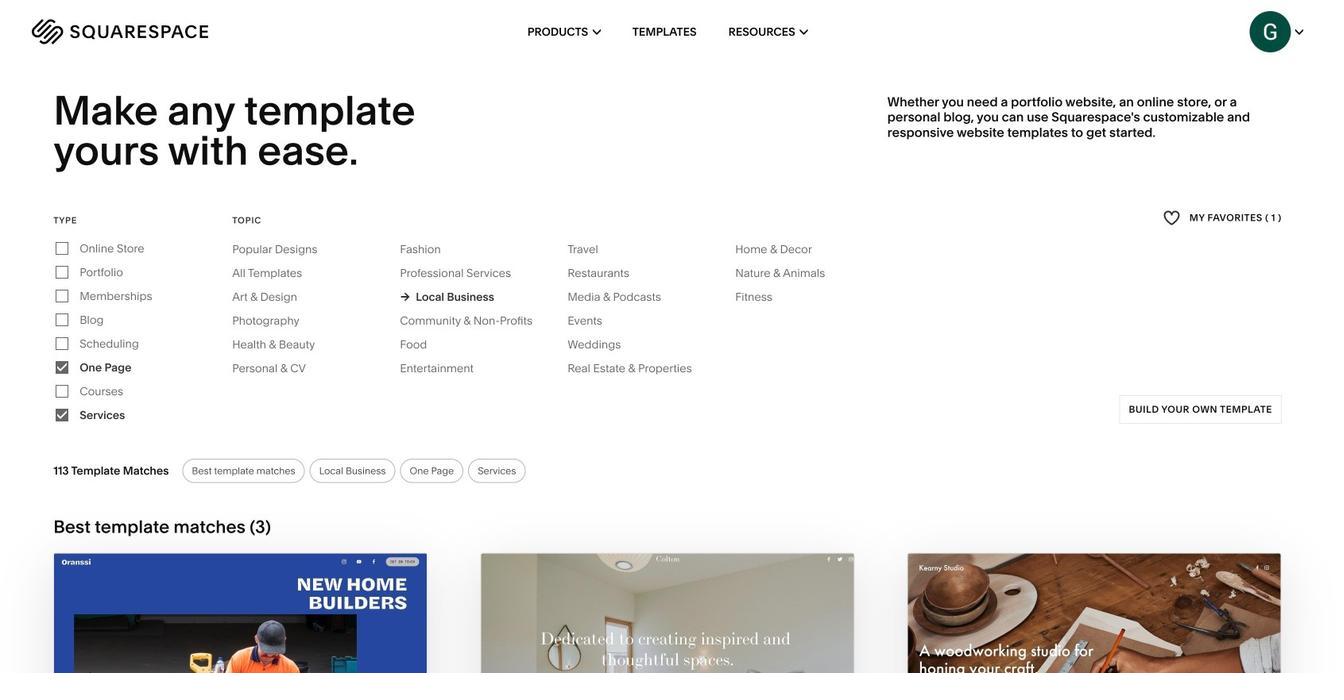 Task type: locate. For each thing, give the bounding box(es) containing it.
colton image
[[481, 554, 854, 674]]



Task type: describe. For each thing, give the bounding box(es) containing it.
oranssi image
[[54, 554, 427, 674]]

kearny image
[[908, 554, 1281, 674]]



Task type: vqa. For each thing, say whether or not it's contained in the screenshot.
Oranssi image
yes



